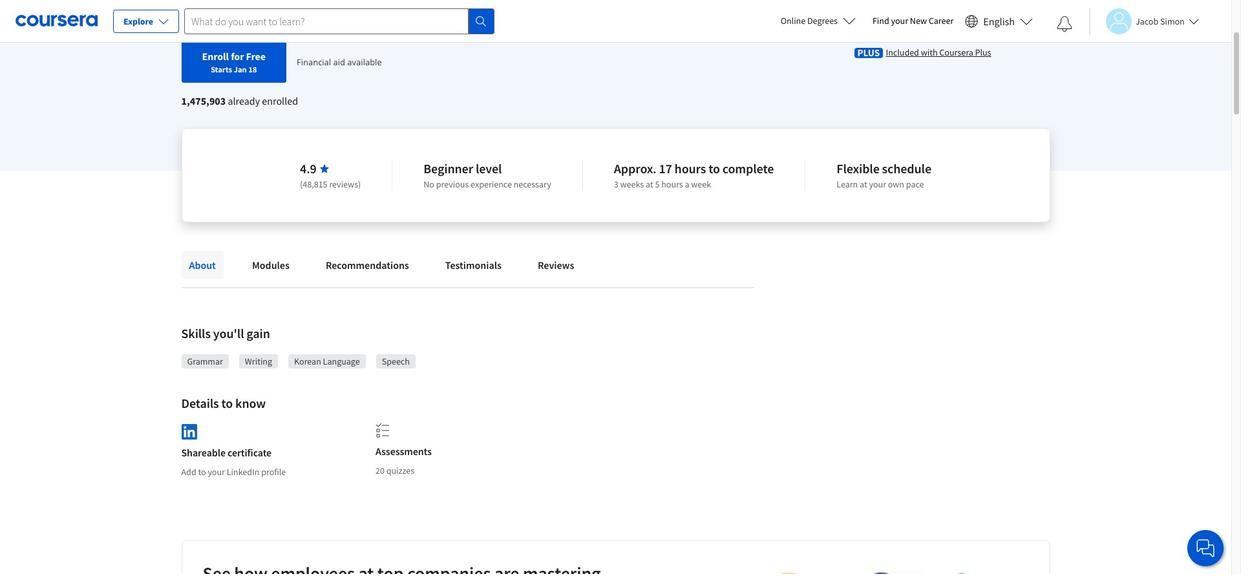 Task type: locate. For each thing, give the bounding box(es) containing it.
modules link
[[244, 251, 297, 279]]

2 horizontal spatial your
[[892, 15, 909, 27]]

1 vertical spatial to
[[222, 395, 233, 411]]

1 vertical spatial your
[[870, 179, 887, 190]]

english right the in
[[242, 6, 273, 19]]

to
[[709, 160, 720, 177], [222, 395, 233, 411], [198, 466, 206, 478]]

1 horizontal spatial at
[[860, 179, 868, 190]]

2 vertical spatial to
[[198, 466, 206, 478]]

degrees
[[808, 15, 838, 27]]

show notifications image
[[1057, 16, 1073, 32]]

skills you'll gain
[[181, 325, 270, 341]]

to right add
[[198, 466, 206, 478]]

available
[[342, 6, 380, 19], [348, 56, 382, 68]]

1 horizontal spatial english
[[984, 15, 1015, 27]]

own
[[888, 179, 905, 190]]

at inside "flexible schedule learn at your own pace"
[[860, 179, 868, 190]]

english
[[242, 6, 273, 19], [984, 15, 1015, 27]]

included with coursera plus link
[[886, 46, 992, 59]]

simon
[[1161, 15, 1185, 27]]

details
[[181, 395, 219, 411]]

1 horizontal spatial your
[[870, 179, 887, 190]]

week
[[692, 179, 712, 190]]

to up week
[[709, 160, 720, 177]]

schedule
[[883, 160, 932, 177]]

at
[[646, 179, 654, 190], [860, 179, 868, 190]]

coursera image
[[16, 11, 98, 31]]

you'll
[[213, 325, 244, 341]]

0 vertical spatial your
[[892, 15, 909, 27]]

20 left languages
[[284, 6, 294, 19]]

20 left quizzes
[[376, 465, 385, 477]]

chat with us image
[[1196, 538, 1217, 559]]

1 at from the left
[[646, 179, 654, 190]]

flexible schedule learn at your own pace
[[837, 160, 932, 190]]

english button
[[961, 0, 1039, 42]]

your down shareable certificate
[[208, 466, 225, 478]]

a
[[685, 179, 690, 190]]

0 vertical spatial to
[[709, 160, 720, 177]]

experience
[[471, 179, 512, 190]]

0 horizontal spatial 20
[[284, 6, 294, 19]]

language
[[323, 356, 360, 367]]

already
[[228, 94, 260, 107]]

0 vertical spatial available
[[342, 6, 380, 19]]

17
[[659, 160, 672, 177]]

1,475,903
[[181, 94, 226, 107]]

(48,815 reviews)
[[300, 179, 361, 190]]

1 vertical spatial 20
[[376, 465, 385, 477]]

explore
[[124, 16, 153, 27]]

your right find
[[892, 15, 909, 27]]

enrolled
[[262, 94, 298, 107]]

plus
[[976, 46, 992, 58]]

available inside button
[[342, 6, 380, 19]]

20 inside button
[[284, 6, 294, 19]]

translated
[[504, 6, 548, 19]]

0 horizontal spatial at
[[646, 179, 654, 190]]

coursera plus image
[[855, 48, 884, 58]]

jacob
[[1136, 15, 1159, 27]]

0 horizontal spatial to
[[198, 466, 206, 478]]

1 horizontal spatial to
[[222, 395, 233, 411]]

hours
[[675, 160, 706, 177], [662, 179, 683, 190]]

aid
[[333, 56, 345, 68]]

hours right 5
[[662, 179, 683, 190]]

english right hae
[[984, 15, 1015, 27]]

hae
[[962, 12, 979, 25]]

enroll for free starts jan 18
[[202, 50, 266, 74]]

about
[[189, 259, 216, 272]]

to left know
[[222, 395, 233, 411]]

career
[[929, 15, 954, 27]]

5
[[655, 179, 660, 190]]

beginner level no previous experience necessary
[[424, 160, 552, 190]]

content
[[418, 6, 452, 19]]

0 vertical spatial 20
[[284, 6, 294, 19]]

english inside the english "button"
[[984, 15, 1015, 27]]

to inside approx. 17 hours to complete 3 weeks at 5 hours a week
[[709, 160, 720, 177]]

None search field
[[184, 8, 495, 34]]

2 horizontal spatial to
[[709, 160, 720, 177]]

your
[[892, 15, 909, 27], [870, 179, 887, 190], [208, 466, 225, 478]]

20
[[284, 6, 294, 19], [376, 465, 385, 477]]

taught in english
[[200, 6, 273, 19]]

korean language
[[294, 356, 360, 367]]

explore button
[[113, 10, 179, 33]]

testimonials link
[[438, 251, 510, 279]]

coursera
[[940, 46, 974, 58]]

reviews
[[538, 259, 575, 272]]

available left some
[[342, 6, 380, 19]]

hours up 'a'
[[675, 160, 706, 177]]

included
[[886, 46, 920, 58]]

2 at from the left
[[860, 179, 868, 190]]

at inside approx. 17 hours to complete 3 weeks at 5 hours a week
[[646, 179, 654, 190]]

your left own
[[870, 179, 887, 190]]

available right aid
[[348, 56, 382, 68]]

shareable
[[181, 446, 226, 459]]

seung
[[933, 12, 960, 25]]

4.9
[[300, 160, 317, 177]]

flexible
[[837, 160, 880, 177]]

1 vertical spatial available
[[348, 56, 382, 68]]

at left 5
[[646, 179, 654, 190]]

seung hae kang image
[[857, 9, 877, 28]]

0 horizontal spatial your
[[208, 466, 225, 478]]

jacob simon button
[[1090, 8, 1200, 34]]

learn
[[837, 179, 858, 190]]

know
[[235, 395, 266, 411]]

1 horizontal spatial 20
[[376, 465, 385, 477]]

reviews)
[[329, 179, 361, 190]]

instructor: seung hae kang
[[884, 12, 1003, 25]]

at right "learn" at the right of page
[[860, 179, 868, 190]]

with
[[921, 46, 938, 58]]



Task type: vqa. For each thing, say whether or not it's contained in the screenshot.
Available related to 20 languages available
yes



Task type: describe. For each thing, give the bounding box(es) containing it.
some
[[391, 6, 416, 19]]

be
[[491, 6, 502, 19]]

pace
[[907, 179, 925, 190]]

instructor:
[[884, 12, 929, 25]]

approx.
[[614, 160, 657, 177]]

details to know
[[181, 395, 266, 411]]

3
[[614, 179, 619, 190]]

modules
[[252, 259, 290, 272]]

linkedin
[[227, 466, 260, 478]]

0 vertical spatial hours
[[675, 160, 706, 177]]

to for know
[[222, 395, 233, 411]]

not
[[474, 6, 489, 19]]

beginner
[[424, 160, 473, 177]]

online degrees button
[[771, 6, 867, 35]]

available for 20 languages available
[[342, 6, 380, 19]]

speech
[[382, 356, 410, 367]]

seung hae kang link
[[933, 12, 1003, 25]]

What do you want to learn? text field
[[184, 8, 469, 34]]

20 quizzes
[[376, 465, 415, 477]]

skills
[[181, 325, 211, 341]]

jacob simon
[[1136, 15, 1185, 27]]

free
[[246, 50, 266, 63]]

financial aid available button
[[297, 56, 382, 68]]

necessary
[[514, 179, 552, 190]]

1 vertical spatial hours
[[662, 179, 683, 190]]

in
[[232, 6, 240, 19]]

new
[[911, 15, 927, 27]]

online degrees
[[781, 15, 838, 27]]

(48,815
[[300, 179, 328, 190]]

starts
[[211, 64, 232, 74]]

add to your linkedin profile
[[181, 466, 286, 478]]

shareable certificate
[[181, 446, 272, 459]]

coursera enterprise logos image
[[762, 571, 1021, 574]]

18
[[248, 64, 257, 74]]

testimonials
[[445, 259, 502, 272]]

level
[[476, 160, 502, 177]]

included with coursera plus
[[886, 46, 992, 58]]

20 languages available button
[[284, 5, 380, 21]]

about link
[[181, 251, 224, 279]]

previous
[[436, 179, 469, 190]]

profile
[[261, 466, 286, 478]]

to for your
[[198, 466, 206, 478]]

available for financial aid available
[[348, 56, 382, 68]]

quizzes
[[387, 465, 415, 477]]

certificate
[[228, 446, 272, 459]]

20 for 20 languages available
[[284, 6, 294, 19]]

writing
[[245, 356, 272, 367]]

for
[[231, 50, 244, 63]]

recommendations link
[[318, 251, 417, 279]]

2 vertical spatial your
[[208, 466, 225, 478]]

some content may not be translated
[[391, 6, 548, 19]]

reviews link
[[530, 251, 582, 279]]

online
[[781, 15, 806, 27]]

korean
[[294, 356, 321, 367]]

find your new career link
[[867, 13, 961, 29]]

gain
[[247, 325, 270, 341]]

jan
[[234, 64, 247, 74]]

financial
[[297, 56, 331, 68]]

20 for 20 quizzes
[[376, 465, 385, 477]]

may
[[454, 6, 472, 19]]

find your new career
[[873, 15, 954, 27]]

add
[[181, 466, 196, 478]]

recommendations
[[326, 259, 409, 272]]

complete
[[723, 160, 774, 177]]

20 languages available
[[284, 6, 380, 19]]

approx. 17 hours to complete 3 weeks at 5 hours a week
[[614, 160, 774, 190]]

financial aid available
[[297, 56, 382, 68]]

no
[[424, 179, 435, 190]]

weeks
[[621, 179, 644, 190]]

your inside "flexible schedule learn at your own pace"
[[870, 179, 887, 190]]

kang
[[981, 12, 1003, 25]]

1,475,903 already enrolled
[[181, 94, 298, 107]]

languages
[[296, 6, 340, 19]]

assessments
[[376, 445, 432, 458]]

find
[[873, 15, 890, 27]]

0 horizontal spatial english
[[242, 6, 273, 19]]



